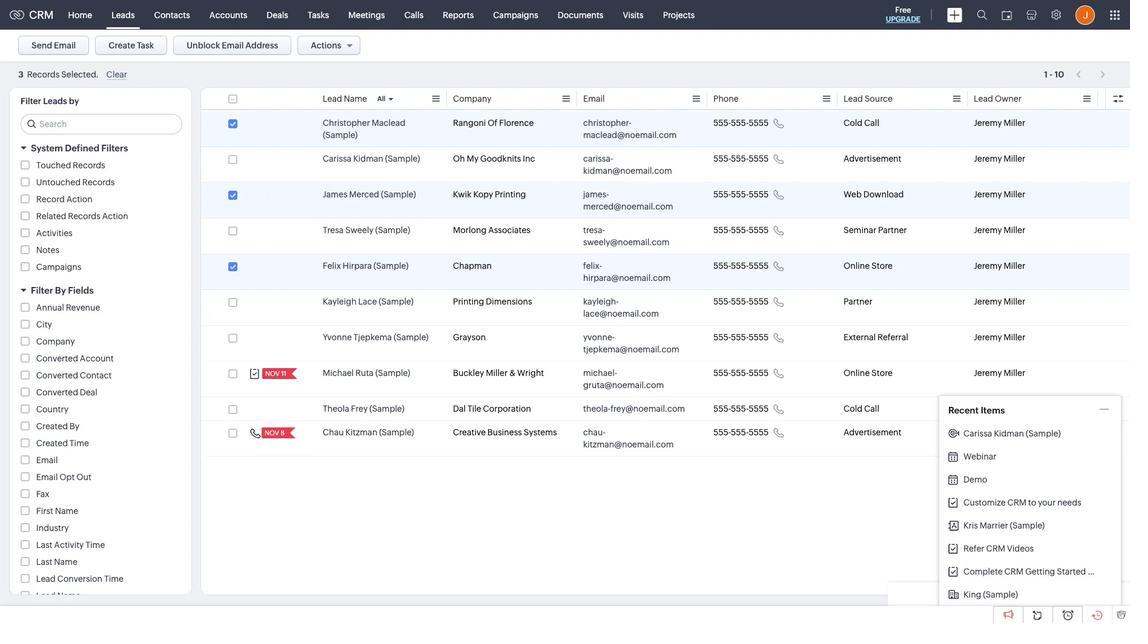Task type: locate. For each thing, give the bounding box(es) containing it.
1 vertical spatial records
[[82, 177, 115, 187]]

0 vertical spatial by
[[55, 285, 66, 296]]

2 last from the top
[[36, 557, 52, 567]]

store down seminar partner
[[872, 261, 893, 271]]

carissa kidman (sample) link down christopher maclead (sample)
[[323, 153, 420, 165]]

crm right zoho
[[1039, 590, 1058, 600]]

nov inside 'link'
[[265, 429, 279, 437]]

1 converted from the top
[[36, 354, 78, 363]]

customize crm to your needs link
[[949, 497, 1112, 508]]

send
[[31, 41, 52, 50]]

created down the country
[[36, 422, 68, 431]]

leads up create
[[112, 10, 135, 20]]

jeremy miller for michael- gruta@noemail.com
[[974, 368, 1026, 378]]

converted up converted deal
[[36, 371, 78, 380]]

cold
[[844, 118, 863, 128], [844, 404, 863, 414]]

call for christopher- maclead@noemail.com
[[864, 118, 879, 128]]

email up christopher-
[[583, 94, 605, 104]]

annual revenue
[[36, 303, 100, 313]]

6 555-555-5555 from the top
[[714, 297, 769, 306]]

0 horizontal spatial partner
[[844, 297, 873, 306]]

kris
[[964, 521, 978, 531]]

systems
[[524, 428, 557, 437]]

1 vertical spatial action
[[102, 211, 128, 221]]

leads left by
[[43, 96, 67, 106]]

10 jeremy miller from the top
[[974, 428, 1026, 437]]

what's
[[961, 590, 987, 600]]

by inside dropdown button
[[55, 285, 66, 296]]

owner
[[995, 94, 1022, 104]]

1 vertical spatial filter
[[31, 285, 53, 296]]

store down external referral
[[872, 368, 893, 378]]

advertisement for carissa- kidman@noemail.com
[[844, 154, 902, 164]]

2 store from the top
[[872, 368, 893, 378]]

partner up external
[[844, 297, 873, 306]]

jeremy for theola-frey@noemail.com
[[974, 404, 1002, 414]]

1 online store from the top
[[844, 261, 893, 271]]

8 jeremy miller from the top
[[974, 368, 1026, 378]]

0 vertical spatial lead name
[[323, 94, 367, 104]]

cold for theola-frey@noemail.com
[[844, 404, 863, 414]]

rangoni
[[453, 118, 486, 128]]

kidman down items
[[994, 429, 1024, 439]]

3 5555 from the top
[[749, 190, 769, 199]]

0 vertical spatial call
[[864, 118, 879, 128]]

send email button
[[18, 36, 89, 55]]

5555 for christopher- maclead@noemail.com
[[749, 118, 769, 128]]

chapman
[[453, 261, 492, 271]]

email left address
[[222, 41, 244, 50]]

jeremy for kayleigh- lace@noemail.com
[[974, 297, 1002, 306]]

kidman
[[353, 154, 383, 164], [994, 429, 1024, 439]]

0 vertical spatial filter
[[21, 96, 41, 106]]

by
[[55, 285, 66, 296], [70, 422, 79, 431]]

1 vertical spatial cold
[[844, 404, 863, 414]]

contact
[[80, 371, 112, 380]]

action up related records action
[[66, 194, 92, 204]]

(sample) for dal tile corporation
[[370, 404, 405, 414]]

0 vertical spatial cold
[[844, 118, 863, 128]]

web download
[[844, 190, 904, 199]]

by up 'annual revenue'
[[55, 285, 66, 296]]

2 online from the top
[[844, 368, 870, 378]]

dal
[[453, 404, 466, 414]]

chau kitzman (sample)
[[323, 428, 414, 437]]

0 vertical spatial campaigns
[[493, 10, 538, 20]]

0 vertical spatial online
[[844, 261, 870, 271]]

2 5555 from the top
[[749, 154, 769, 164]]

jeremy miller for james- merced@noemail.com
[[974, 190, 1026, 199]]

lead name down conversion
[[36, 591, 81, 601]]

store for michael- gruta@noemail.com
[[872, 368, 893, 378]]

carissa kidman (sample) down christopher maclead (sample)
[[323, 154, 420, 164]]

4 555-555-5555 from the top
[[714, 225, 769, 235]]

5555 for kayleigh- lace@noemail.com
[[749, 297, 769, 306]]

1 vertical spatial leads
[[43, 96, 67, 106]]

name down activity
[[54, 557, 77, 567]]

1 advertisement from the top
[[844, 154, 902, 164]]

printing right kopy
[[495, 190, 526, 199]]

1 last from the top
[[36, 540, 52, 550]]

email down created time
[[36, 456, 58, 465]]

email opt out
[[36, 472, 91, 482]]

2 vertical spatial records
[[68, 211, 100, 221]]

2 cold call from the top
[[844, 404, 879, 414]]

country
[[36, 405, 68, 414]]

1 created from the top
[[36, 422, 68, 431]]

0 vertical spatial time
[[70, 439, 89, 448]]

1 horizontal spatial partner
[[878, 225, 907, 235]]

555-555-5555 for kayleigh- lace@noemail.com
[[714, 297, 769, 306]]

campaigns right reports link on the top left
[[493, 10, 538, 20]]

0 vertical spatial nov
[[265, 370, 280, 377]]

5 555-555-5555 from the top
[[714, 261, 769, 271]]

0 vertical spatial action
[[66, 194, 92, 204]]

(sample) inside king (sample) link
[[983, 590, 1018, 600]]

2 call from the top
[[864, 404, 879, 414]]

lead name up christopher
[[323, 94, 367, 104]]

creative
[[453, 428, 486, 437]]

last down last activity time
[[36, 557, 52, 567]]

sweely
[[345, 225, 374, 235]]

navigation
[[1070, 65, 1112, 83]]

0 vertical spatial carissa
[[323, 154, 352, 164]]

(sample) inside james merced (sample) link
[[381, 190, 416, 199]]

8 5555 from the top
[[749, 368, 769, 378]]

2 555-555-5555 from the top
[[714, 154, 769, 164]]

6 jeremy miller from the top
[[974, 297, 1026, 306]]

create task button
[[95, 36, 167, 55]]

1 horizontal spatial printing
[[495, 190, 526, 199]]

cold for christopher- maclead@noemail.com
[[844, 118, 863, 128]]

-
[[1050, 69, 1053, 79]]

10 jeremy from the top
[[974, 428, 1002, 437]]

tasks link
[[298, 0, 339, 29]]

3 records selected.
[[18, 70, 99, 79]]

last down industry
[[36, 540, 52, 550]]

0 horizontal spatial lead name
[[36, 591, 81, 601]]

carissa kidman (sample) link up webinar link
[[949, 428, 1112, 439]]

company down city
[[36, 337, 75, 346]]

records down touched records
[[82, 177, 115, 187]]

2 advertisement from the top
[[844, 428, 902, 437]]

jeremy for yvonne- tjepkema@noemail.com
[[974, 333, 1002, 342]]

calls
[[404, 10, 424, 20]]

2 jeremy from the top
[[974, 154, 1002, 164]]

2 vertical spatial converted
[[36, 388, 78, 397]]

0 horizontal spatial kidman
[[353, 154, 383, 164]]

name up christopher
[[344, 94, 367, 104]]

7 jeremy miller from the top
[[974, 333, 1026, 342]]

0 horizontal spatial carissa kidman (sample)
[[323, 154, 420, 164]]

rangoni of florence
[[453, 118, 534, 128]]

0 vertical spatial advertisement
[[844, 154, 902, 164]]

9 5555 from the top
[[749, 404, 769, 414]]

2 cold from the top
[[844, 404, 863, 414]]

city
[[36, 320, 52, 330]]

7 5555 from the top
[[749, 333, 769, 342]]

by up created time
[[70, 422, 79, 431]]

0 vertical spatial last
[[36, 540, 52, 550]]

2 converted from the top
[[36, 371, 78, 380]]

michael- gruta@noemail.com link
[[583, 367, 689, 391]]

miller for christopher- maclead@noemail.com
[[1004, 118, 1026, 128]]

nov left the 8 at bottom
[[265, 429, 279, 437]]

your
[[1038, 498, 1056, 508]]

1 cold call from the top
[[844, 118, 879, 128]]

miller for carissa- kidman@noemail.com
[[1004, 154, 1026, 164]]

email right send
[[54, 41, 76, 50]]

1 horizontal spatial leads
[[112, 10, 135, 20]]

carissa kidman (sample) inside row group
[[323, 154, 420, 164]]

complete crm getting started steps link
[[949, 566, 1112, 577]]

1 vertical spatial cold call
[[844, 404, 879, 414]]

wright
[[517, 368, 544, 378]]

last for last activity time
[[36, 540, 52, 550]]

0 horizontal spatial campaigns
[[36, 262, 81, 272]]

2 online store from the top
[[844, 368, 893, 378]]

campaigns down notes
[[36, 262, 81, 272]]

campaigns
[[493, 10, 538, 20], [36, 262, 81, 272]]

related records action
[[36, 211, 128, 221]]

online down seminar
[[844, 261, 870, 271]]

row group
[[201, 111, 1130, 457]]

meetings link
[[339, 0, 395, 29]]

defined
[[65, 143, 99, 153]]

(sample) for kwik kopy printing
[[381, 190, 416, 199]]

555-555-5555 for chau- kitzman@noemail.com
[[714, 428, 769, 437]]

filter up annual
[[31, 285, 53, 296]]

1 vertical spatial nov
[[265, 429, 279, 437]]

carissa kidman (sample) up webinar link
[[964, 429, 1061, 439]]

crm right refer
[[986, 544, 1005, 554]]

(sample) inside kayleigh lace (sample) link
[[379, 297, 414, 306]]

3 555-555-5555 from the top
[[714, 190, 769, 199]]

0 vertical spatial company
[[453, 94, 492, 104]]

converted for converted account
[[36, 354, 78, 363]]

9 jeremy from the top
[[974, 404, 1002, 414]]

records down defined
[[73, 161, 105, 170]]

jeremy for carissa- kidman@noemail.com
[[974, 154, 1002, 164]]

frey
[[351, 404, 368, 414]]

0 vertical spatial cold call
[[844, 118, 879, 128]]

0 vertical spatial online store
[[844, 261, 893, 271]]

(sample) inside the theola frey (sample) link
[[370, 404, 405, 414]]

1 online from the top
[[844, 261, 870, 271]]

1 horizontal spatial carissa kidman (sample) link
[[949, 428, 1112, 439]]

michael ruta (sample)
[[323, 368, 410, 378]]

0 vertical spatial created
[[36, 422, 68, 431]]

calendar image
[[1002, 10, 1012, 20]]

1 horizontal spatial campaigns
[[493, 10, 538, 20]]

records for related
[[68, 211, 100, 221]]

jeremy
[[974, 118, 1002, 128], [974, 154, 1002, 164], [974, 190, 1002, 199], [974, 225, 1002, 235], [974, 261, 1002, 271], [974, 297, 1002, 306], [974, 333, 1002, 342], [974, 368, 1002, 378], [974, 404, 1002, 414], [974, 428, 1002, 437]]

1 vertical spatial time
[[86, 540, 105, 550]]

action down untouched records
[[102, 211, 128, 221]]

7 555-555-5555 from the top
[[714, 333, 769, 342]]

printing up grayson
[[453, 297, 484, 306]]

2 jeremy miller from the top
[[974, 154, 1026, 164]]

filter
[[21, 96, 41, 106], [31, 285, 53, 296]]

online store down external referral
[[844, 368, 893, 378]]

0 vertical spatial kidman
[[353, 154, 383, 164]]

kayleigh
[[323, 297, 357, 306]]

first
[[36, 506, 53, 516]]

1 vertical spatial online
[[844, 368, 870, 378]]

phone
[[714, 94, 739, 104]]

time for conversion
[[104, 574, 124, 584]]

(sample) inside "yvonne tjepkema (sample)" link
[[394, 333, 429, 342]]

jeremy miller for carissa- kidman@noemail.com
[[974, 154, 1026, 164]]

1 vertical spatial created
[[36, 439, 68, 448]]

refer
[[964, 544, 985, 554]]

tresa
[[323, 225, 344, 235]]

online store down seminar partner
[[844, 261, 893, 271]]

jeremy miller for felix- hirpara@noemail.com
[[974, 261, 1026, 271]]

7 jeremy from the top
[[974, 333, 1002, 342]]

1 cold from the top
[[844, 118, 863, 128]]

name down conversion
[[57, 591, 81, 601]]

0 vertical spatial converted
[[36, 354, 78, 363]]

records for untouched
[[82, 177, 115, 187]]

crm left to
[[1008, 498, 1027, 508]]

web
[[844, 190, 862, 199]]

online for felix- hirpara@noemail.com
[[844, 261, 870, 271]]

5 jeremy from the top
[[974, 261, 1002, 271]]

0 horizontal spatial carissa
[[323, 154, 352, 164]]

partner
[[878, 225, 907, 235], [844, 297, 873, 306]]

partner right seminar
[[878, 225, 907, 235]]

miller for felix- hirpara@noemail.com
[[1004, 261, 1026, 271]]

3 converted from the top
[[36, 388, 78, 397]]

1 jeremy miller from the top
[[974, 118, 1026, 128]]

last name
[[36, 557, 77, 567]]

business
[[488, 428, 522, 437]]

1 horizontal spatial by
[[70, 422, 79, 431]]

king (sample)
[[964, 590, 1018, 600]]

system
[[31, 143, 63, 153]]

5 5555 from the top
[[749, 261, 769, 271]]

christopher
[[323, 118, 370, 128]]

555-555-5555 for michael- gruta@noemail.com
[[714, 368, 769, 378]]

nov left 11
[[265, 370, 280, 377]]

0 vertical spatial partner
[[878, 225, 907, 235]]

advertisement for chau- kitzman@noemail.com
[[844, 428, 902, 437]]

last for last name
[[36, 557, 52, 567]]

converted account
[[36, 354, 114, 363]]

5 jeremy miller from the top
[[974, 261, 1026, 271]]

1 horizontal spatial action
[[102, 211, 128, 221]]

1 horizontal spatial kidman
[[994, 429, 1024, 439]]

ruta
[[356, 368, 374, 378]]

1 vertical spatial printing
[[453, 297, 484, 306]]

frey@noemail.com
[[611, 404, 685, 414]]

1 vertical spatial store
[[872, 368, 893, 378]]

0 horizontal spatial carissa kidman (sample) link
[[323, 153, 420, 165]]

(sample) inside chau kitzman (sample) link
[[379, 428, 414, 437]]

1 vertical spatial campaigns
[[36, 262, 81, 272]]

(sample) for creative business systems
[[379, 428, 414, 437]]

profile element
[[1068, 0, 1102, 29]]

1 vertical spatial advertisement
[[844, 428, 902, 437]]

by for created
[[70, 422, 79, 431]]

5555 for chau- kitzman@noemail.com
[[749, 428, 769, 437]]

1 vertical spatial last
[[36, 557, 52, 567]]

0 vertical spatial carissa kidman (sample)
[[323, 154, 420, 164]]

jeremy for christopher- maclead@noemail.com
[[974, 118, 1002, 128]]

9 jeremy miller from the top
[[974, 404, 1026, 414]]

search image
[[977, 10, 987, 20]]

tresa- sweely@noemail.com link
[[583, 224, 689, 248]]

carissa- kidman@noemail.com link
[[583, 153, 689, 177]]

(sample) for rangoni of florence
[[323, 130, 358, 140]]

jeremy for felix- hirpara@noemail.com
[[974, 261, 1002, 271]]

jeremy miller for christopher- maclead@noemail.com
[[974, 118, 1026, 128]]

0 horizontal spatial by
[[55, 285, 66, 296]]

4 jeremy from the top
[[974, 225, 1002, 235]]

miller
[[1004, 118, 1026, 128], [1004, 154, 1026, 164], [1004, 190, 1026, 199], [1004, 225, 1026, 235], [1004, 261, 1026, 271], [1004, 297, 1026, 306], [1004, 333, 1026, 342], [486, 368, 508, 378], [1004, 368, 1026, 378], [1004, 404, 1026, 414], [1004, 428, 1026, 437]]

filter by fields
[[31, 285, 94, 296]]

yvonne- tjepkema@noemail.com link
[[583, 331, 689, 356]]

10 5555 from the top
[[749, 428, 769, 437]]

0 vertical spatial records
[[73, 161, 105, 170]]

kidman down christopher maclead (sample)
[[353, 154, 383, 164]]

8 jeremy from the top
[[974, 368, 1002, 378]]

time right conversion
[[104, 574, 124, 584]]

email up fax
[[36, 472, 58, 482]]

555-555-5555 for theola-frey@noemail.com
[[714, 404, 769, 414]]

6 jeremy from the top
[[974, 297, 1002, 306]]

unblock
[[187, 41, 220, 50]]

filter down 3
[[21, 96, 41, 106]]

(sample) for printing dimensions
[[379, 297, 414, 306]]

5555 for felix- hirpara@noemail.com
[[749, 261, 769, 271]]

0 horizontal spatial company
[[36, 337, 75, 346]]

cold call
[[844, 118, 879, 128], [844, 404, 879, 414]]

(sample) for grayson
[[394, 333, 429, 342]]

converted
[[36, 354, 78, 363], [36, 371, 78, 380], [36, 388, 78, 397]]

calls link
[[395, 0, 433, 29]]

kayleigh lace (sample)
[[323, 297, 414, 306]]

555-555-5555 for tresa- sweely@noemail.com
[[714, 225, 769, 235]]

4 5555 from the top
[[749, 225, 769, 235]]

nov 11
[[265, 370, 287, 377]]

carissa up webinar
[[964, 429, 992, 439]]

crm link
[[10, 8, 54, 21]]

0 vertical spatial printing
[[495, 190, 526, 199]]

1 555-555-5555 from the top
[[714, 118, 769, 128]]

2 vertical spatial time
[[104, 574, 124, 584]]

(sample) inside felix hirpara (sample) link
[[374, 261, 409, 271]]

1 vertical spatial kidman
[[994, 429, 1024, 439]]

1 jeremy from the top
[[974, 118, 1002, 128]]

0 horizontal spatial printing
[[453, 297, 484, 306]]

create task
[[109, 41, 154, 50]]

1 store from the top
[[872, 261, 893, 271]]

1 vertical spatial carissa
[[964, 429, 992, 439]]

6 5555 from the top
[[749, 297, 769, 306]]

0 vertical spatial store
[[872, 261, 893, 271]]

online store
[[844, 261, 893, 271], [844, 368, 893, 378]]

9 555-555-5555 from the top
[[714, 404, 769, 414]]

(sample) for morlong associates
[[375, 225, 410, 235]]

time down created by
[[70, 439, 89, 448]]

converted up the country
[[36, 388, 78, 397]]

online store for felix- hirpara@noemail.com
[[844, 261, 893, 271]]

1 vertical spatial carissa kidman (sample)
[[964, 429, 1061, 439]]

created down created by
[[36, 439, 68, 448]]

filter by fields button
[[10, 280, 191, 301]]

1 call from the top
[[864, 118, 879, 128]]

(sample) inside michael ruta (sample) link
[[375, 368, 410, 378]]

miller for theola-frey@noemail.com
[[1004, 404, 1026, 414]]

company up rangoni
[[453, 94, 492, 104]]

10 555-555-5555 from the top
[[714, 428, 769, 437]]

2 created from the top
[[36, 439, 68, 448]]

(sample) inside christopher maclead (sample)
[[323, 130, 358, 140]]

gruta@noemail.com
[[583, 380, 664, 390]]

1 vertical spatial by
[[70, 422, 79, 431]]

filter for filter leads by
[[21, 96, 41, 106]]

converted up converted contact
[[36, 354, 78, 363]]

source
[[865, 94, 893, 104]]

1 vertical spatial company
[[36, 337, 75, 346]]

1 horizontal spatial lead name
[[323, 94, 367, 104]]

1
[[1044, 69, 1048, 79]]

online down external
[[844, 368, 870, 378]]

jeremy miller for tresa- sweely@noemail.com
[[974, 225, 1026, 235]]

1 vertical spatial online store
[[844, 368, 893, 378]]

8 555-555-5555 from the top
[[714, 368, 769, 378]]

time right activity
[[86, 540, 105, 550]]

1 5555 from the top
[[749, 118, 769, 128]]

4 jeremy miller from the top
[[974, 225, 1026, 235]]

(sample) inside kris marrier (sample) "link"
[[1010, 521, 1045, 531]]

3 jeremy miller from the top
[[974, 190, 1026, 199]]

(sample) for chapman
[[374, 261, 409, 271]]

1 horizontal spatial carissa kidman (sample)
[[964, 429, 1061, 439]]

close image
[[1097, 406, 1112, 416]]

notes
[[36, 245, 59, 255]]

maclead
[[372, 118, 405, 128]]

1 vertical spatial converted
[[36, 371, 78, 380]]

filter inside dropdown button
[[31, 285, 53, 296]]

jeremy miller for kayleigh- lace@noemail.com
[[974, 297, 1026, 306]]

1 horizontal spatial carissa
[[964, 429, 992, 439]]

carissa up james
[[323, 154, 352, 164]]

by
[[69, 96, 79, 106]]

felix- hirpara@noemail.com link
[[583, 260, 689, 284]]

crm up in
[[1005, 567, 1024, 577]]

kidman inside row group
[[353, 154, 383, 164]]

(sample) inside tresa sweely (sample) link
[[375, 225, 410, 235]]

1 vertical spatial call
[[864, 404, 879, 414]]

5555 for theola-frey@noemail.com
[[749, 404, 769, 414]]

(sample) for oh my goodknits inc
[[385, 154, 420, 164]]

fax
[[36, 489, 49, 499]]

0 horizontal spatial action
[[66, 194, 92, 204]]

inc
[[523, 154, 535, 164]]

cold call for theola-frey@noemail.com
[[844, 404, 879, 414]]

3 jeremy from the top
[[974, 190, 1002, 199]]

theola-frey@noemail.com
[[583, 404, 685, 414]]

task
[[137, 41, 154, 50]]

records down record action
[[68, 211, 100, 221]]

online store for michael- gruta@noemail.com
[[844, 368, 893, 378]]



Task type: vqa. For each thing, say whether or not it's contained in the screenshot.


Task type: describe. For each thing, give the bounding box(es) containing it.
touched records
[[36, 161, 105, 170]]

5555 for tresa- sweely@noemail.com
[[749, 225, 769, 235]]

converted for converted deal
[[36, 388, 78, 397]]

james- merced@noemail.com link
[[583, 188, 689, 213]]

clear
[[106, 70, 127, 79]]

kayleigh-
[[583, 297, 619, 306]]

jeremy miller for yvonne- tjepkema@noemail.com
[[974, 333, 1026, 342]]

miller for tresa- sweely@noemail.com
[[1004, 225, 1026, 235]]

5555 for james- merced@noemail.com
[[749, 190, 769, 199]]

webinar link
[[949, 451, 1112, 462]]

download
[[864, 190, 904, 199]]

campaigns inside campaigns link
[[493, 10, 538, 20]]

florence
[[499, 118, 534, 128]]

untouched records
[[36, 177, 115, 187]]

nov for michael
[[265, 370, 280, 377]]

theola-
[[583, 404, 611, 414]]

home
[[68, 10, 92, 20]]

create menu element
[[940, 0, 970, 29]]

create
[[109, 41, 135, 50]]

send email
[[31, 41, 76, 50]]

0 vertical spatial leads
[[112, 10, 135, 20]]

theola-frey@noemail.com link
[[583, 403, 685, 415]]

meetings
[[348, 10, 385, 20]]

miller for chau- kitzman@noemail.com
[[1004, 428, 1026, 437]]

projects link
[[653, 0, 705, 29]]

jeremy for james- merced@noemail.com
[[974, 190, 1002, 199]]

home link
[[59, 0, 102, 29]]

kwik
[[453, 190, 472, 199]]

created for created time
[[36, 439, 68, 448]]

upgrade
[[886, 15, 921, 24]]

5555 for michael- gruta@noemail.com
[[749, 368, 769, 378]]

cold call for christopher- maclead@noemail.com
[[844, 118, 879, 128]]

free
[[895, 5, 911, 15]]

hirpara
[[343, 261, 372, 271]]

converted for converted contact
[[36, 371, 78, 380]]

account
[[80, 354, 114, 363]]

miller for yvonne- tjepkema@noemail.com
[[1004, 333, 1026, 342]]

created time
[[36, 439, 89, 448]]

555-555-5555 for christopher- maclead@noemail.com
[[714, 118, 769, 128]]

1 vertical spatial lead name
[[36, 591, 81, 601]]

first name
[[36, 506, 78, 516]]

morlong
[[453, 225, 487, 235]]

what's new in zoho crm link
[[888, 583, 1130, 606]]

create menu image
[[947, 8, 962, 22]]

what's new in zoho crm
[[961, 590, 1058, 600]]

filter for filter by fields
[[31, 285, 53, 296]]

kitzman@noemail.com
[[583, 440, 674, 449]]

morlong associates
[[453, 225, 531, 235]]

created by
[[36, 422, 79, 431]]

created for created by
[[36, 422, 68, 431]]

out
[[76, 472, 91, 482]]

records
[[27, 70, 60, 79]]

theola frey (sample) link
[[323, 403, 405, 415]]

accounts link
[[200, 0, 257, 29]]

activities
[[36, 228, 72, 238]]

kwik kopy printing
[[453, 190, 526, 199]]

555-555-5555 for yvonne- tjepkema@noemail.com
[[714, 333, 769, 342]]

visits link
[[613, 0, 653, 29]]

seminar
[[844, 225, 877, 235]]

printing dimensions
[[453, 297, 532, 306]]

records for touched
[[73, 161, 105, 170]]

merced
[[349, 190, 379, 199]]

untouched
[[36, 177, 81, 187]]

activity
[[54, 540, 84, 550]]

crm for customize
[[1008, 498, 1027, 508]]

marrier
[[980, 521, 1008, 531]]

11
[[281, 370, 287, 377]]

Search text field
[[21, 114, 182, 134]]

1 vertical spatial partner
[[844, 297, 873, 306]]

maclead@noemail.com
[[583, 130, 677, 140]]

crm up send
[[29, 8, 54, 21]]

chau
[[323, 428, 344, 437]]

chau kitzman (sample) link
[[323, 426, 414, 439]]

nov for chau
[[265, 429, 279, 437]]

christopher-
[[583, 118, 632, 128]]

jeremy for michael- gruta@noemail.com
[[974, 368, 1002, 378]]

seminar partner
[[844, 225, 907, 235]]

carissa inside row group
[[323, 154, 352, 164]]

jeremy miller for theola-frey@noemail.com
[[974, 404, 1026, 414]]

grayson
[[453, 333, 486, 342]]

tjepkema
[[353, 333, 392, 342]]

sweely@noemail.com
[[583, 237, 670, 247]]

refer crm videos link
[[949, 543, 1112, 554]]

kris marrier (sample) link
[[949, 520, 1112, 531]]

jeremy for chau- kitzman@noemail.com
[[974, 428, 1002, 437]]

videos
[[1007, 544, 1034, 554]]

james
[[323, 190, 348, 199]]

search element
[[970, 0, 995, 30]]

555-555-5555 for felix- hirpara@noemail.com
[[714, 261, 769, 271]]

kayleigh- lace@noemail.com link
[[583, 296, 689, 320]]

profile image
[[1076, 5, 1095, 25]]

call for theola-frey@noemail.com
[[864, 404, 879, 414]]

miller for kayleigh- lace@noemail.com
[[1004, 297, 1026, 306]]

1 vertical spatial carissa kidman (sample) link
[[949, 428, 1112, 439]]

christopher- maclead@noemail.com
[[583, 118, 677, 140]]

555-555-5555 for carissa- kidman@noemail.com
[[714, 154, 769, 164]]

miller for james- merced@noemail.com
[[1004, 190, 1026, 199]]

needs
[[1058, 498, 1082, 508]]

items
[[981, 405, 1005, 416]]

customize crm to your needs
[[964, 498, 1082, 508]]

nov 11 link
[[262, 368, 288, 379]]

tile
[[468, 404, 481, 414]]

miller for michael- gruta@noemail.com
[[1004, 368, 1026, 378]]

selected.
[[61, 70, 99, 79]]

michael-
[[583, 368, 617, 378]]

james merced (sample) link
[[323, 188, 416, 200]]

record action
[[36, 194, 92, 204]]

(sample) for buckley miller & wright
[[375, 368, 410, 378]]

jeremy for tresa- sweely@noemail.com
[[974, 225, 1002, 235]]

5555 for carissa- kidman@noemail.com
[[749, 154, 769, 164]]

store for felix- hirpara@noemail.com
[[872, 261, 893, 271]]

1 horizontal spatial company
[[453, 94, 492, 104]]

crm for refer
[[986, 544, 1005, 554]]

555-555-5555 for james- merced@noemail.com
[[714, 190, 769, 199]]

lead conversion time
[[36, 574, 124, 584]]

new
[[989, 590, 1006, 600]]

refer crm videos
[[964, 544, 1034, 554]]

demo
[[964, 475, 987, 485]]

converted contact
[[36, 371, 112, 380]]

5555 for yvonne- tjepkema@noemail.com
[[749, 333, 769, 342]]

row group containing christopher maclead (sample)
[[201, 111, 1130, 457]]

contacts
[[154, 10, 190, 20]]

tresa-
[[583, 225, 605, 235]]

steps
[[1088, 567, 1109, 577]]

jeremy miller for chau- kitzman@noemail.com
[[974, 428, 1026, 437]]

yvonne tjepkema (sample)
[[323, 333, 429, 342]]

deals
[[267, 10, 288, 20]]

reports link
[[433, 0, 484, 29]]

annual
[[36, 303, 64, 313]]

crm for complete
[[1005, 567, 1024, 577]]

by for filter
[[55, 285, 66, 296]]

0 horizontal spatial leads
[[43, 96, 67, 106]]

revenue
[[66, 303, 100, 313]]

online for michael- gruta@noemail.com
[[844, 368, 870, 378]]

lace@noemail.com
[[583, 309, 659, 319]]

name right first
[[55, 506, 78, 516]]

chau-
[[583, 428, 606, 437]]

time for activity
[[86, 540, 105, 550]]

recent
[[949, 405, 979, 416]]

michael ruta (sample) link
[[323, 367, 410, 379]]

0 vertical spatial carissa kidman (sample) link
[[323, 153, 420, 165]]

my
[[467, 154, 479, 164]]



